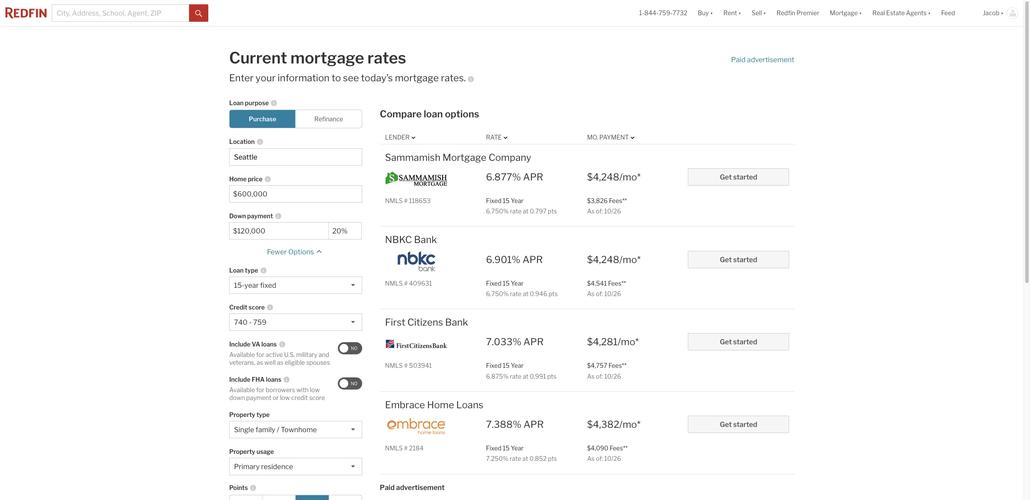 Task type: locate. For each thing, give the bounding box(es) containing it.
pts inside fixed 15 year 7.250 % rate at 0.852 pts
[[548, 455, 557, 462]]

/
[[277, 426, 279, 434]]

paid advertisement button
[[731, 55, 794, 65]]

/mo* up $4,757 fees** as of: 10/26
[[618, 336, 639, 348]]

at inside fixed 15 year 6.875 % rate at 0.991 pts
[[523, 372, 528, 380]]

type for year
[[245, 267, 258, 274]]

3 year from the top
[[511, 362, 524, 369]]

paid
[[731, 55, 746, 64], [380, 483, 395, 492]]

▾ right 'agents'
[[928, 9, 931, 17]]

fixed inside fixed 15 year 6.750 % rate at 0.946 pts
[[486, 279, 502, 287]]

1 vertical spatial for
[[256, 386, 264, 394]]

3 get started button from the top
[[688, 333, 789, 351]]

compare loan options
[[380, 108, 479, 120]]

1-844-759-7732 link
[[639, 9, 687, 17]]

today's
[[361, 72, 393, 83]]

feed button
[[936, 0, 978, 26]]

1 get from the top
[[720, 173, 732, 181]]

1 of: from the top
[[596, 207, 603, 215]]

0 horizontal spatial mortgage
[[290, 48, 364, 67]]

# left 118653 in the left of the page
[[404, 197, 408, 204]]

paid advertisement
[[731, 55, 794, 64], [380, 483, 445, 492]]

score right "credit" at the left bottom of page
[[309, 394, 325, 401]]

include left va
[[229, 341, 250, 348]]

redfin
[[777, 9, 795, 17]]

single
[[234, 426, 254, 434]]

for down fha
[[256, 386, 264, 394]]

0 horizontal spatial paid advertisement
[[380, 483, 445, 492]]

rate inside fixed 15 year 7.250 % rate at 0.852 pts
[[510, 455, 521, 462]]

759
[[253, 318, 266, 327]]

7.388
[[486, 419, 513, 430]]

rent ▾
[[723, 9, 741, 17]]

1 horizontal spatial down payment text field
[[332, 227, 358, 235]]

0 horizontal spatial paid
[[380, 483, 395, 492]]

fixed down 6.901
[[486, 279, 502, 287]]

0 vertical spatial payment
[[247, 212, 273, 220]]

year inside fixed 15 year 6.875 % rate at 0.991 pts
[[511, 362, 524, 369]]

▾ right rent
[[738, 9, 741, 17]]

All radio
[[229, 495, 263, 500]]

4 get from the top
[[720, 421, 732, 429]]

3 nmls from the top
[[385, 362, 403, 369]]

u.s.
[[284, 351, 295, 358]]

15 down 6.877 in the top of the page
[[503, 197, 510, 204]]

year inside fixed 15 year 6.750 % rate at 0.797 pts
[[511, 197, 524, 204]]

#
[[404, 197, 408, 204], [404, 279, 408, 287], [404, 362, 408, 369], [404, 444, 408, 452]]

payment left or
[[246, 394, 271, 401]]

1 vertical spatial 6.750
[[486, 290, 503, 297]]

0 vertical spatial for
[[256, 351, 264, 358]]

get started button for 7.388 % apr
[[688, 416, 789, 433]]

fees** right $4,090
[[610, 444, 628, 452]]

first
[[385, 317, 405, 328]]

year down 6.877 % apr
[[511, 197, 524, 204]]

available
[[229, 351, 255, 358], [229, 386, 255, 394]]

at left 0.797
[[523, 207, 529, 215]]

State, City, County, ZIP search field
[[229, 148, 362, 166]]

as down the $3,826
[[587, 207, 595, 215]]

0.797
[[530, 207, 547, 215]]

as down $4,541
[[587, 290, 595, 297]]

2 down payment text field from the left
[[332, 227, 358, 235]]

1 horizontal spatial home
[[427, 399, 454, 410]]

of: for 7.388 % apr
[[596, 455, 603, 462]]

get started for 7.388 % apr
[[720, 421, 757, 429]]

6.750 down 6.901
[[486, 290, 503, 297]]

credit
[[229, 304, 247, 311]]

available up veterans,
[[229, 351, 255, 358]]

year down the 7.388 % apr
[[511, 444, 524, 452]]

at left 0.852
[[523, 455, 528, 462]]

of: inside $4,090 fees** as of: 10/26
[[596, 455, 603, 462]]

1 nmls from the top
[[385, 197, 403, 204]]

lender
[[385, 134, 410, 141]]

1 started from the top
[[733, 173, 757, 181]]

2 # from the top
[[404, 279, 408, 287]]

payment right down
[[247, 212, 273, 220]]

rate right 6.875
[[510, 372, 521, 380]]

10/26 for 7.033 % apr
[[604, 372, 621, 380]]

down payment text field down down payment "element"
[[332, 227, 358, 235]]

1 property from the top
[[229, 411, 255, 418]]

# left 2184
[[404, 444, 408, 452]]

0 vertical spatial include
[[229, 341, 250, 348]]

1 $4,248 from the top
[[587, 171, 619, 183]]

nmls for sammamish mortgage company
[[385, 197, 403, 204]]

1 vertical spatial advertisement
[[396, 483, 445, 492]]

as for 7.033 % apr
[[587, 372, 595, 380]]

get started button
[[688, 168, 789, 186], [688, 251, 789, 268], [688, 333, 789, 351], [688, 416, 789, 433]]

option group for points
[[229, 495, 362, 500]]

▾ for rent ▾
[[738, 9, 741, 17]]

15 inside fixed 15 year 6.750 % rate at 0.946 pts
[[503, 279, 510, 287]]

3 of: from the top
[[596, 372, 603, 380]]

1 fixed from the top
[[486, 197, 502, 204]]

0 radio
[[262, 495, 296, 500]]

4 started from the top
[[733, 421, 757, 429]]

bank right nbkc on the top
[[414, 234, 437, 245]]

% left 0.797
[[503, 207, 509, 215]]

1 15 from the top
[[503, 197, 510, 204]]

fixed up 7.250
[[486, 444, 502, 452]]

at for 7.388
[[523, 455, 528, 462]]

2 as from the top
[[587, 290, 595, 297]]

fixed up 6.875
[[486, 362, 502, 369]]

rates.
[[441, 72, 466, 83]]

fees** right $4,541
[[608, 279, 626, 287]]

%
[[512, 171, 521, 183], [503, 207, 509, 215], [512, 254, 521, 265], [503, 290, 509, 297], [513, 336, 521, 348], [503, 372, 509, 380], [513, 419, 522, 430], [503, 455, 508, 462]]

15 for 7.033
[[503, 362, 510, 369]]

4 10/26 from the top
[[604, 455, 621, 462]]

nmls for embrace home loans
[[385, 444, 403, 452]]

0 vertical spatial type
[[245, 267, 258, 274]]

year
[[244, 281, 259, 290]]

10/26 down $4,757
[[604, 372, 621, 380]]

for
[[256, 351, 264, 358], [256, 386, 264, 394]]

get started button for 6.901 % apr
[[688, 251, 789, 268]]

agents
[[906, 9, 927, 17]]

fees** for 6.877 % apr
[[609, 197, 627, 204]]

type up family
[[257, 411, 270, 418]]

available inside "available for borrowers with low down payment or low credit score"
[[229, 386, 255, 394]]

1 horizontal spatial low
[[310, 386, 320, 394]]

15 inside fixed 15 year 6.875 % rate at 0.991 pts
[[503, 362, 510, 369]]

6.750 inside fixed 15 year 6.750 % rate at 0.946 pts
[[486, 290, 503, 297]]

of: inside $3,826 fees** as of: 10/26
[[596, 207, 603, 215]]

$4,248 up $4,541
[[587, 254, 619, 265]]

2 include from the top
[[229, 376, 250, 383]]

information
[[278, 72, 330, 83]]

1 vertical spatial score
[[309, 394, 325, 401]]

15 up 7.250
[[503, 444, 510, 452]]

year inside fixed 15 year 6.750 % rate at 0.946 pts
[[511, 279, 524, 287]]

home price
[[229, 175, 262, 183]]

fees** for 6.901 % apr
[[608, 279, 626, 287]]

Refinance radio
[[295, 110, 362, 128]]

payment
[[599, 134, 629, 141]]

mortgage inside dropdown button
[[830, 9, 858, 17]]

1 available from the top
[[229, 351, 255, 358]]

1 horizontal spatial paid
[[731, 55, 746, 64]]

0 horizontal spatial score
[[249, 304, 265, 311]]

10/26 down $4,090
[[604, 455, 621, 462]]

2 6.750 from the top
[[486, 290, 503, 297]]

available for payment
[[229, 386, 255, 394]]

rate inside fixed 15 year 6.750 % rate at 0.946 pts
[[510, 290, 522, 297]]

# for sammamish
[[404, 197, 408, 204]]

or
[[273, 394, 279, 401]]

year for 7.033
[[511, 362, 524, 369]]

2 started from the top
[[733, 255, 757, 264]]

1 vertical spatial property
[[229, 448, 255, 455]]

property usage element
[[229, 443, 358, 458]]

rate for 7.033
[[510, 372, 521, 380]]

6.750
[[486, 207, 503, 215], [486, 290, 503, 297]]

1 vertical spatial mortgage
[[443, 152, 487, 163]]

1 vertical spatial home
[[427, 399, 454, 410]]

0 vertical spatial loans
[[261, 341, 277, 348]]

Purchase radio
[[229, 110, 296, 128]]

option group containing purchase
[[229, 110, 362, 128]]

points
[[229, 484, 248, 491]]

nmls # 118653
[[385, 197, 431, 204]]

fixed inside fixed 15 year 7.250 % rate at 0.852 pts
[[486, 444, 502, 452]]

1 10/26 from the top
[[604, 207, 621, 215]]

rate inside fixed 15 year 6.875 % rate at 0.991 pts
[[510, 372, 521, 380]]

7.388 % apr
[[486, 419, 544, 430]]

of: down $4,757
[[596, 372, 603, 380]]

mo.
[[587, 134, 598, 141]]

4 get started from the top
[[720, 421, 757, 429]]

2 10/26 from the top
[[604, 290, 621, 297]]

1 vertical spatial paid advertisement
[[380, 483, 445, 492]]

1 $4,248 /mo* from the top
[[587, 171, 641, 183]]

property for single family / townhome
[[229, 411, 255, 418]]

4 of: from the top
[[596, 455, 603, 462]]

of: inside $4,541 fees** as of: 10/26
[[596, 290, 603, 297]]

# for embrace
[[404, 444, 408, 452]]

year inside fixed 15 year 7.250 % rate at 0.852 pts
[[511, 444, 524, 452]]

10/26 inside $4,757 fees** as of: 10/26
[[604, 372, 621, 380]]

0 vertical spatial mortgage
[[290, 48, 364, 67]]

loan up 15-
[[229, 267, 244, 274]]

City, Address, School, Agent, ZIP search field
[[52, 4, 189, 22]]

/mo*
[[619, 171, 641, 183], [619, 254, 641, 265], [618, 336, 639, 348], [619, 419, 641, 430]]

$4,248 /mo* for 6.901 % apr
[[587, 254, 641, 265]]

2 loan from the top
[[229, 267, 244, 274]]

down payment element
[[328, 207, 357, 222]]

low down borrowers
[[280, 394, 290, 401]]

1 vertical spatial paid
[[380, 483, 395, 492]]

apr
[[523, 171, 543, 183], [523, 254, 543, 265], [524, 336, 544, 348], [524, 419, 544, 430]]

include down veterans,
[[229, 376, 250, 383]]

4 fixed from the top
[[486, 444, 502, 452]]

pts inside fixed 15 year 6.750 % rate at 0.946 pts
[[549, 290, 558, 297]]

fees** right $4,757
[[609, 362, 627, 369]]

bank
[[414, 234, 437, 245], [445, 317, 468, 328]]

/mo* up $4,541 fees** as of: 10/26
[[619, 254, 641, 265]]

nmls left 118653 in the left of the page
[[385, 197, 403, 204]]

15 up 6.875
[[503, 362, 510, 369]]

2 fixed from the top
[[486, 279, 502, 287]]

1 horizontal spatial score
[[309, 394, 325, 401]]

low
[[310, 386, 320, 394], [280, 394, 290, 401]]

fees** inside $4,541 fees** as of: 10/26
[[608, 279, 626, 287]]

$4,248 up the $3,826
[[587, 171, 619, 183]]

option group down residence
[[229, 495, 362, 500]]

0 vertical spatial bank
[[414, 234, 437, 245]]

% inside fixed 15 year 6.875 % rate at 0.991 pts
[[503, 372, 509, 380]]

0 vertical spatial available
[[229, 351, 255, 358]]

get for 7.033 % apr
[[720, 338, 732, 346]]

0 vertical spatial loan
[[229, 99, 244, 107]]

2 of: from the top
[[596, 290, 603, 297]]

to
[[332, 72, 341, 83]]

$4,248 /mo* up $4,541
[[587, 254, 641, 265]]

0 vertical spatial property
[[229, 411, 255, 418]]

loan purpose
[[229, 99, 269, 107]]

3 10/26 from the top
[[604, 372, 621, 380]]

nmls # 503941
[[385, 362, 432, 369]]

/mo* up $3,826 fees** as of: 10/26
[[619, 171, 641, 183]]

1 vertical spatial available
[[229, 386, 255, 394]]

4 ▾ from the left
[[859, 9, 862, 17]]

low right with
[[310, 386, 320, 394]]

started
[[733, 173, 757, 181], [733, 255, 757, 264], [733, 338, 757, 346], [733, 421, 757, 429]]

3 started from the top
[[733, 338, 757, 346]]

fees** for 7.033 % apr
[[609, 362, 627, 369]]

at inside fixed 15 year 6.750 % rate at 0.946 pts
[[523, 290, 529, 297]]

1 option group from the top
[[229, 110, 362, 128]]

3 ▾ from the left
[[763, 9, 766, 17]]

3 15 from the top
[[503, 362, 510, 369]]

include
[[229, 341, 250, 348], [229, 376, 250, 383]]

1 vertical spatial include
[[229, 376, 250, 383]]

pts
[[548, 207, 557, 215], [549, 290, 558, 297], [547, 372, 556, 380], [548, 455, 557, 462]]

4 year from the top
[[511, 444, 524, 452]]

3 get from the top
[[720, 338, 732, 346]]

1 6.750 from the top
[[486, 207, 503, 215]]

of: down $4,090
[[596, 455, 603, 462]]

# for nbkc
[[404, 279, 408, 287]]

fees** right the $3,826
[[609, 197, 627, 204]]

% left '0.991'
[[503, 372, 509, 380]]

rate left 0.946
[[510, 290, 522, 297]]

apr up fixed 15 year 6.750 % rate at 0.946 pts
[[523, 254, 543, 265]]

0 vertical spatial paid advertisement
[[731, 55, 794, 64]]

0 vertical spatial 6.750
[[486, 207, 503, 215]]

% up fixed 15 year 6.875 % rate at 0.991 pts
[[513, 336, 521, 348]]

1 horizontal spatial mortgage
[[395, 72, 439, 83]]

# left 409631
[[404, 279, 408, 287]]

0 vertical spatial mortgage
[[830, 9, 858, 17]]

503941
[[409, 362, 432, 369]]

credit score
[[229, 304, 265, 311]]

lender button
[[385, 133, 417, 142]]

year for 7.388
[[511, 444, 524, 452]]

2 year from the top
[[511, 279, 524, 287]]

0 vertical spatial $4,248
[[587, 171, 619, 183]]

advertisement
[[747, 55, 794, 64], [396, 483, 445, 492]]

1 vertical spatial loans
[[266, 376, 281, 383]]

pts right 0.797
[[548, 207, 557, 215]]

740
[[234, 318, 248, 327]]

1 year from the top
[[511, 197, 524, 204]]

as inside $3,826 fees** as of: 10/26
[[587, 207, 595, 215]]

10/26 for 7.388 % apr
[[604, 455, 621, 462]]

1 as from the top
[[587, 207, 595, 215]]

of: down $4,541
[[596, 290, 603, 297]]

borrowers
[[266, 386, 295, 394]]

0 - 1 radio
[[295, 495, 329, 500]]

1 vertical spatial loan
[[229, 267, 244, 274]]

0 vertical spatial advertisement
[[747, 55, 794, 64]]

fixed inside fixed 15 year 6.875 % rate at 0.991 pts
[[486, 362, 502, 369]]

pts for 7.033 % apr
[[547, 372, 556, 380]]

fixed inside fixed 15 year 6.750 % rate at 0.797 pts
[[486, 197, 502, 204]]

for inside "available for borrowers with low down payment or low credit score"
[[256, 386, 264, 394]]

get started for 6.877 % apr
[[720, 173, 757, 181]]

as inside $4,757 fees** as of: 10/26
[[587, 372, 595, 380]]

rate right 7.250
[[510, 455, 521, 462]]

1 include from the top
[[229, 341, 250, 348]]

feed
[[941, 9, 955, 17]]

4 # from the top
[[404, 444, 408, 452]]

$4,541
[[587, 279, 607, 287]]

get for 6.877 % apr
[[720, 173, 732, 181]]

% inside fixed 15 year 7.250 % rate at 0.852 pts
[[503, 455, 508, 462]]

1 loan from the top
[[229, 99, 244, 107]]

option group up state, city, county, zip 'search field' at the left
[[229, 110, 362, 128]]

▾ for jacob ▾
[[1001, 9, 1004, 17]]

2 get started button from the top
[[688, 251, 789, 268]]

$4,248 /mo* up the $3,826
[[587, 171, 641, 183]]

2 property from the top
[[229, 448, 255, 455]]

loan left 'purpose'
[[229, 99, 244, 107]]

rate left 0.797
[[510, 207, 522, 215]]

rate
[[510, 207, 522, 215], [510, 290, 522, 297], [510, 372, 521, 380], [510, 455, 521, 462]]

2 option group from the top
[[229, 495, 362, 500]]

credit
[[291, 394, 308, 401]]

pts inside fixed 15 year 6.750 % rate at 0.797 pts
[[548, 207, 557, 215]]

1 vertical spatial type
[[257, 411, 270, 418]]

▾
[[710, 9, 713, 17], [738, 9, 741, 17], [763, 9, 766, 17], [859, 9, 862, 17], [928, 9, 931, 17], [1001, 9, 1004, 17]]

3 # from the top
[[404, 362, 408, 369]]

0 horizontal spatial mortgage
[[443, 152, 487, 163]]

▾ right buy
[[710, 9, 713, 17]]

of: for 6.901 % apr
[[596, 290, 603, 297]]

4 nmls from the top
[[385, 444, 403, 452]]

1 for from the top
[[256, 351, 264, 358]]

10/26 down $4,541
[[604, 290, 621, 297]]

1 vertical spatial payment
[[246, 394, 271, 401]]

loans up borrowers
[[266, 376, 281, 383]]

submit search image
[[195, 10, 202, 17]]

2 nmls from the top
[[385, 279, 403, 287]]

pts inside fixed 15 year 6.875 % rate at 0.991 pts
[[547, 372, 556, 380]]

1 ▾ from the left
[[710, 9, 713, 17]]

as down active
[[277, 359, 283, 366]]

well
[[264, 359, 276, 366]]

down payment text field up fewer
[[233, 227, 325, 235]]

property type
[[229, 411, 270, 418]]

4 get started button from the top
[[688, 416, 789, 433]]

at inside fixed 15 year 6.750 % rate at 0.797 pts
[[523, 207, 529, 215]]

loans up active
[[261, 341, 277, 348]]

15 inside fixed 15 year 6.750 % rate at 0.797 pts
[[503, 197, 510, 204]]

3 as from the top
[[587, 372, 595, 380]]

4 as from the top
[[587, 455, 595, 462]]

2 get started from the top
[[720, 255, 757, 264]]

2 15 from the top
[[503, 279, 510, 287]]

3 fixed from the top
[[486, 362, 502, 369]]

% left 0.852
[[503, 455, 508, 462]]

1 vertical spatial option group
[[229, 495, 362, 500]]

10/26 inside $3,826 fees** as of: 10/26
[[604, 207, 621, 215]]

nmls left 2184
[[385, 444, 403, 452]]

15 inside fixed 15 year 7.250 % rate at 0.852 pts
[[503, 444, 510, 452]]

15
[[503, 197, 510, 204], [503, 279, 510, 287], [503, 362, 510, 369], [503, 444, 510, 452]]

15 for 7.388
[[503, 444, 510, 452]]

2 $4,248 from the top
[[587, 254, 619, 265]]

6 ▾ from the left
[[1001, 9, 1004, 17]]

0 vertical spatial paid
[[731, 55, 746, 64]]

# left 503941
[[404, 362, 408, 369]]

2 $4,248 /mo* from the top
[[587, 254, 641, 265]]

0 horizontal spatial as
[[257, 359, 263, 366]]

type
[[245, 267, 258, 274], [257, 411, 270, 418]]

score up 759
[[249, 304, 265, 311]]

as down $4,090
[[587, 455, 595, 462]]

1 get started from the top
[[720, 173, 757, 181]]

nmls left 409631
[[385, 279, 403, 287]]

pts right 0.852
[[548, 455, 557, 462]]

fixed
[[260, 281, 276, 290]]

15 down 6.901
[[503, 279, 510, 287]]

% left 0.946
[[503, 290, 509, 297]]

buy ▾ button
[[693, 0, 718, 26]]

as left well
[[257, 359, 263, 366]]

apr for 6.901 % apr
[[523, 254, 543, 265]]

payment
[[247, 212, 273, 220], [246, 394, 271, 401]]

fees** inside $4,090 fees** as of: 10/26
[[610, 444, 628, 452]]

pts right 0.946
[[549, 290, 558, 297]]

0 horizontal spatial down payment text field
[[233, 227, 325, 235]]

pts for 6.901 % apr
[[549, 290, 558, 297]]

10/26 inside $4,541 fees** as of: 10/26
[[604, 290, 621, 297]]

6.901 % apr
[[486, 254, 543, 265]]

10/26 for 6.901 % apr
[[604, 290, 621, 297]]

of:
[[596, 207, 603, 215], [596, 290, 603, 297], [596, 372, 603, 380], [596, 455, 603, 462]]

primary residence
[[234, 463, 293, 471]]

at for 7.033
[[523, 372, 528, 380]]

1 vertical spatial $4,248
[[587, 254, 619, 265]]

available inside available for active u.s. military and veterans, as well as eligible spouses
[[229, 351, 255, 358]]

year down 6.901 % apr
[[511, 279, 524, 287]]

/mo* for 6.877 % apr
[[619, 171, 641, 183]]

10/26 inside $4,090 fees** as of: 10/26
[[604, 455, 621, 462]]

pts right '0.991'
[[547, 372, 556, 380]]

at inside fixed 15 year 7.250 % rate at 0.852 pts
[[523, 455, 528, 462]]

mortgage
[[290, 48, 364, 67], [395, 72, 439, 83]]

0 vertical spatial option group
[[229, 110, 362, 128]]

include for include fha loans
[[229, 376, 250, 383]]

6.750 inside fixed 15 year 6.750 % rate at 0.797 pts
[[486, 207, 503, 215]]

$3,826
[[587, 197, 608, 204]]

3 get started from the top
[[720, 338, 757, 346]]

mortgage down rates at the left
[[395, 72, 439, 83]]

as down $4,757
[[587, 372, 595, 380]]

6.901
[[486, 254, 512, 265]]

1 horizontal spatial advertisement
[[747, 55, 794, 64]]

loans
[[261, 341, 277, 348], [266, 376, 281, 383]]

1 horizontal spatial bank
[[445, 317, 468, 328]]

payment inside "available for borrowers with low down payment or low credit score"
[[246, 394, 271, 401]]

2 get from the top
[[720, 255, 732, 264]]

at left 0.946
[[523, 290, 529, 297]]

buy ▾
[[698, 9, 713, 17]]

15 for 6.901
[[503, 279, 510, 287]]

as inside $4,090 fees** as of: 10/26
[[587, 455, 595, 462]]

15 for 6.877
[[503, 197, 510, 204]]

mortgage up the 'to' on the left top of page
[[290, 48, 364, 67]]

option group for loan purpose
[[229, 110, 362, 128]]

of: down the $3,826
[[596, 207, 603, 215]]

2 for from the top
[[256, 386, 264, 394]]

rate inside fixed 15 year 6.750 % rate at 0.797 pts
[[510, 207, 522, 215]]

at for 6.877
[[523, 207, 529, 215]]

1 vertical spatial $4,248 /mo*
[[587, 254, 641, 265]]

2 ▾ from the left
[[738, 9, 741, 17]]

home left the loans
[[427, 399, 454, 410]]

apr up fixed 15 year 6.875 % rate at 0.991 pts
[[524, 336, 544, 348]]

6.750 for 6.877 % apr
[[486, 207, 503, 215]]

apr up fixed 15 year 7.250 % rate at 0.852 pts
[[524, 419, 544, 430]]

4 15 from the top
[[503, 444, 510, 452]]

option group
[[229, 110, 362, 128], [229, 495, 362, 500]]

/mo* for 6.901 % apr
[[619, 254, 641, 265]]

0 vertical spatial home
[[229, 175, 247, 183]]

2 available from the top
[[229, 386, 255, 394]]

1 get started button from the top
[[688, 168, 789, 186]]

fees** inside $3,826 fees** as of: 10/26
[[609, 197, 627, 204]]

of: inside $4,757 fees** as of: 10/26
[[596, 372, 603, 380]]

fixed down 6.877 in the top of the page
[[486, 197, 502, 204]]

Down payment text field
[[233, 227, 325, 235], [332, 227, 358, 235]]

fees** inside $4,757 fees** as of: 10/26
[[609, 362, 627, 369]]

1 horizontal spatial as
[[277, 359, 283, 366]]

home left price
[[229, 175, 247, 183]]

get started button for 6.877 % apr
[[688, 168, 789, 186]]

bank right citizens
[[445, 317, 468, 328]]

0 horizontal spatial home
[[229, 175, 247, 183]]

for inside available for active u.s. military and veterans, as well as eligible spouses
[[256, 351, 264, 358]]

0 vertical spatial $4,248 /mo*
[[587, 171, 641, 183]]

year down 7.033 % apr
[[511, 362, 524, 369]]

1 horizontal spatial mortgage
[[830, 9, 858, 17]]

as inside $4,541 fees** as of: 10/26
[[587, 290, 595, 297]]

nmls left 503941
[[385, 362, 403, 369]]

rent ▾ button
[[718, 0, 747, 26]]

6.750 down 6.877 in the top of the page
[[486, 207, 503, 215]]

available up down
[[229, 386, 255, 394]]

at left '0.991'
[[523, 372, 528, 380]]

7.033 % apr
[[486, 336, 544, 348]]

1 # from the top
[[404, 197, 408, 204]]

▾ left real on the right top of page
[[859, 9, 862, 17]]

as
[[257, 359, 263, 366], [277, 359, 283, 366]]

for down va
[[256, 351, 264, 358]]

property up single
[[229, 411, 255, 418]]



Task type: vqa. For each thing, say whether or not it's contained in the screenshot.
'Year' inside Homes Sold Above List Price 33.3% +1.2 pt year-over-year
no



Task type: describe. For each thing, give the bounding box(es) containing it.
Home price text field
[[233, 190, 358, 198]]

/mo* for 7.388 % apr
[[619, 419, 641, 430]]

pts for 6.877 % apr
[[548, 207, 557, 215]]

real
[[873, 9, 885, 17]]

nmls for nbkc bank
[[385, 279, 403, 287]]

get for 7.388 % apr
[[720, 421, 732, 429]]

started for 6.877 % apr
[[733, 173, 757, 181]]

see
[[343, 72, 359, 83]]

7.250
[[486, 455, 503, 462]]

% inside fixed 15 year 6.750 % rate at 0.946 pts
[[503, 290, 509, 297]]

down
[[229, 212, 246, 220]]

rate
[[486, 134, 502, 141]]

apr for 6.877 % apr
[[523, 171, 543, 183]]

buy ▾ button
[[698, 0, 713, 26]]

loan for loan purpose
[[229, 99, 244, 107]]

options
[[288, 248, 314, 256]]

844-
[[644, 9, 659, 17]]

company
[[489, 152, 531, 163]]

6.877 % apr
[[486, 171, 543, 183]]

fha
[[252, 376, 265, 383]]

sell ▾ button
[[747, 0, 771, 26]]

rate for 6.901
[[510, 290, 522, 297]]

of: for 7.033 % apr
[[596, 372, 603, 380]]

5 ▾ from the left
[[928, 9, 931, 17]]

6.877
[[486, 171, 512, 183]]

down
[[229, 394, 245, 401]]

started for 6.901 % apr
[[733, 255, 757, 264]]

purchase
[[249, 115, 276, 123]]

include for include va loans
[[229, 341, 250, 348]]

0 horizontal spatial bank
[[414, 234, 437, 245]]

year for 6.901
[[511, 279, 524, 287]]

redfin premier
[[777, 9, 820, 17]]

year for 6.877
[[511, 197, 524, 204]]

property for primary residence
[[229, 448, 255, 455]]

$4,090
[[587, 444, 608, 452]]

compare
[[380, 108, 422, 120]]

0.991
[[530, 372, 546, 380]]

as for 7.388 % apr
[[587, 455, 595, 462]]

1 vertical spatial mortgage
[[395, 72, 439, 83]]

available for active u.s. military and veterans, as well as eligible spouses
[[229, 351, 330, 366]]

1-
[[639, 9, 644, 17]]

% down company
[[512, 171, 521, 183]]

$4,248 for 6.901 % apr
[[587, 254, 619, 265]]

get started button for 7.033 % apr
[[688, 333, 789, 351]]

sammamish
[[385, 152, 441, 163]]

get started for 6.901 % apr
[[720, 255, 757, 264]]

fixed for 7.388
[[486, 444, 502, 452]]

# for first
[[404, 362, 408, 369]]

redfin premier button
[[771, 0, 825, 26]]

loan for loan type
[[229, 267, 244, 274]]

military
[[296, 351, 317, 358]]

rent
[[723, 9, 737, 17]]

$4,248 for 6.877 % apr
[[587, 171, 619, 183]]

rate button
[[486, 133, 510, 142]]

2 as from the left
[[277, 359, 283, 366]]

$4,281 /mo*
[[587, 336, 639, 348]]

down payment
[[229, 212, 273, 220]]

$4,541 fees** as of: 10/26
[[587, 279, 626, 297]]

refinance
[[314, 115, 343, 123]]

nmls for first citizens bank
[[385, 362, 403, 369]]

$4,382
[[587, 419, 619, 430]]

usage
[[257, 448, 274, 455]]

first citizens bank
[[385, 317, 468, 328]]

real estate agents ▾ button
[[867, 0, 936, 26]]

▾ for sell ▾
[[763, 9, 766, 17]]

sell ▾
[[752, 9, 766, 17]]

score inside "available for borrowers with low down payment or low credit score"
[[309, 394, 325, 401]]

sell
[[752, 9, 762, 17]]

available for veterans,
[[229, 351, 255, 358]]

get started for 7.033 % apr
[[720, 338, 757, 346]]

enter your information to see today's mortgage rates.
[[229, 72, 466, 83]]

mortgage ▾ button
[[825, 0, 867, 26]]

for for active
[[256, 351, 264, 358]]

1 horizontal spatial paid advertisement
[[731, 55, 794, 64]]

% up fixed 15 year 6.750 % rate at 0.946 pts
[[512, 254, 521, 265]]

% up fixed 15 year 7.250 % rate at 0.852 pts
[[513, 419, 522, 430]]

started for 7.388 % apr
[[733, 421, 757, 429]]

fixed 15 year 6.875 % rate at 0.991 pts
[[486, 362, 556, 380]]

estate
[[886, 9, 905, 17]]

loans for include fha loans
[[266, 376, 281, 383]]

citizens
[[407, 317, 443, 328]]

apr for 7.033 % apr
[[524, 336, 544, 348]]

▾ for mortgage ▾
[[859, 9, 862, 17]]

% inside fixed 15 year 6.750 % rate at 0.797 pts
[[503, 207, 509, 215]]

rates
[[367, 48, 406, 67]]

townhome
[[281, 426, 317, 434]]

your
[[256, 72, 276, 83]]

0 horizontal spatial low
[[280, 394, 290, 401]]

options
[[445, 108, 479, 120]]

sammamish mortgage company
[[385, 152, 531, 163]]

1 vertical spatial bank
[[445, 317, 468, 328]]

for for borrowers
[[256, 386, 264, 394]]

with
[[296, 386, 309, 394]]

rate for 7.388
[[510, 455, 521, 462]]

at for 6.901
[[523, 290, 529, 297]]

6.875
[[486, 372, 503, 380]]

7732
[[673, 9, 687, 17]]

1 down payment text field from the left
[[233, 227, 325, 235]]

$3,826 fees** as of: 10/26
[[587, 197, 627, 215]]

fixed for 7.033
[[486, 362, 502, 369]]

15-year fixed
[[234, 281, 276, 290]]

fees** for 7.388 % apr
[[610, 444, 628, 452]]

$4,757 fees** as of: 10/26
[[587, 362, 627, 380]]

get for 6.901 % apr
[[720, 255, 732, 264]]

advertisement inside button
[[747, 55, 794, 64]]

single family / townhome
[[234, 426, 317, 434]]

pts for 7.388 % apr
[[548, 455, 557, 462]]

fewer options
[[267, 248, 314, 256]]

premier
[[797, 9, 820, 17]]

loans for include va loans
[[261, 341, 277, 348]]

family
[[256, 426, 275, 434]]

jacob ▾
[[983, 9, 1004, 17]]

rate for 6.877
[[510, 207, 522, 215]]

fixed for 6.877
[[486, 197, 502, 204]]

fixed 15 year 6.750 % rate at 0.797 pts
[[486, 197, 557, 215]]

409631
[[409, 279, 432, 287]]

nmls # 2184
[[385, 444, 424, 452]]

$4,248 /mo* for 6.877 % apr
[[587, 171, 641, 183]]

759-
[[659, 9, 673, 17]]

type for family
[[257, 411, 270, 418]]

/mo* for 7.033 % apr
[[618, 336, 639, 348]]

15-
[[234, 281, 244, 290]]

▾ for buy ▾
[[710, 9, 713, 17]]

started for 7.033 % apr
[[733, 338, 757, 346]]

7.033
[[486, 336, 513, 348]]

nbkc bank
[[385, 234, 437, 245]]

10/26 for 6.877 % apr
[[604, 207, 621, 215]]

0.852
[[530, 455, 547, 462]]

jacob
[[983, 9, 1000, 17]]

veterans,
[[229, 359, 255, 366]]

$4,090 fees** as of: 10/26
[[587, 444, 628, 462]]

as for 6.877 % apr
[[587, 207, 595, 215]]

fixed for 6.901
[[486, 279, 502, 287]]

include fha loans
[[229, 376, 281, 383]]

available for borrowers with low down payment or low credit score
[[229, 386, 325, 401]]

of: for 6.877 % apr
[[596, 207, 603, 215]]

enter
[[229, 72, 254, 83]]

embrace
[[385, 399, 425, 410]]

real estate agents ▾
[[873, 9, 931, 17]]

apr for 7.388 % apr
[[524, 419, 544, 430]]

6.750 for 6.901 % apr
[[486, 290, 503, 297]]

0 vertical spatial score
[[249, 304, 265, 311]]

property type element
[[229, 406, 358, 421]]

price
[[248, 175, 262, 183]]

1 - 2 radio
[[329, 495, 362, 500]]

embrace home loans
[[385, 399, 483, 410]]

rent ▾ button
[[723, 0, 741, 26]]

location
[[229, 138, 255, 145]]

as for 6.901 % apr
[[587, 290, 595, 297]]

mo. payment
[[587, 134, 629, 141]]

mo. payment button
[[587, 133, 637, 142]]

1 as from the left
[[257, 359, 263, 366]]

and
[[319, 351, 329, 358]]

0 horizontal spatial advertisement
[[396, 483, 445, 492]]

paid inside button
[[731, 55, 746, 64]]

sell ▾ button
[[752, 0, 766, 26]]

nmls # 409631
[[385, 279, 432, 287]]



